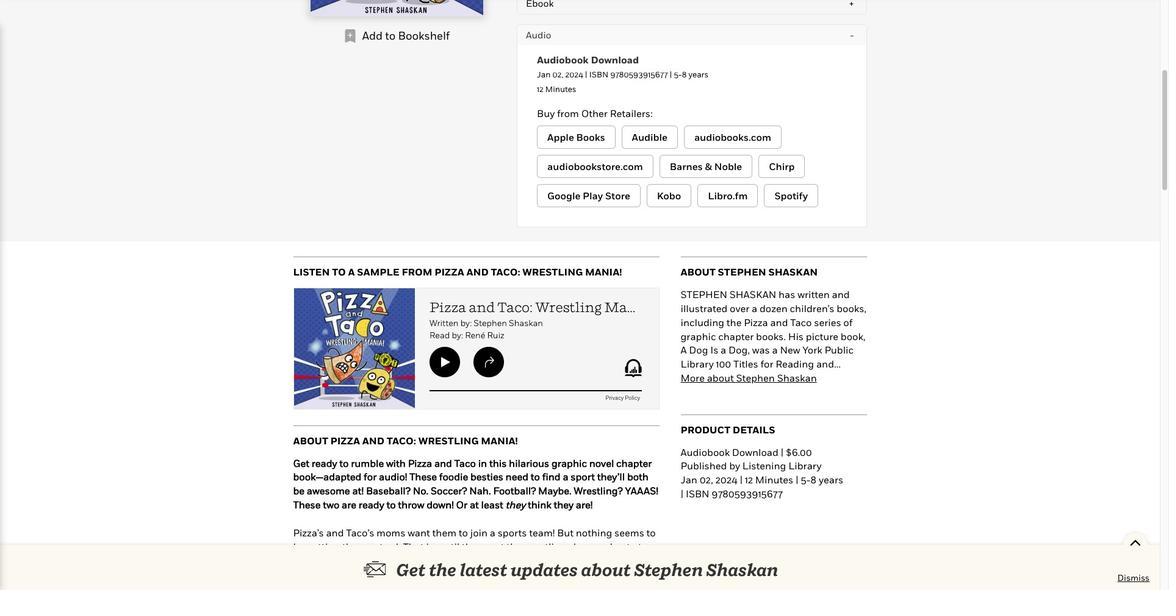 Task type: describe. For each thing, give the bounding box(es) containing it.
8 inside audiobook download        | $6.00 published by listening library jan 02, 2024 | 12 minutes | 5-8 years | isbn 9780593915677
[[811, 474, 817, 487]]

a inside pizza's and taco's moms want them to join a sports team! but nothing seems to be cutting the mustard. that is, until they spot the wrestling sign up sheet at school! once they choose their wrestling names and create signature moves— they're ready to become wrestling pros! or will the exercise involved send them to the showers?
[[490, 527, 496, 539]]

mustard.
[[360, 541, 401, 553]]

books
[[576, 132, 605, 144]]

library inside audiobook download        | $6.00 published by listening library jan 02, 2024 | 12 minutes | 5-8 years | isbn 9780593915677
[[789, 460, 822, 473]]

dog,
[[729, 344, 750, 357]]

are!
[[576, 499, 593, 511]]

1 horizontal spatial wrestling
[[523, 266, 583, 279]]

other
[[581, 108, 608, 120]]

2024 inside audiobook download jan 02, 2024 | isbn 9780593915677 | 5-8 years 12 minutes
[[565, 70, 583, 80]]

apple
[[547, 132, 574, 144]]

0 vertical spatial from
[[557, 108, 579, 120]]

their
[[412, 555, 434, 567]]

to right seems
[[647, 527, 656, 539]]

0 vertical spatial stephen
[[718, 266, 766, 279]]

1 vertical spatial from
[[402, 266, 432, 279]]

&
[[705, 161, 712, 173]]

be inside pizza's and taco's moms want them to join a sports team! but nothing seems to be cutting the mustard. that is, until they spot the wrestling sign up sheet at school! once they choose their wrestling names and create signature moves— they're ready to become wrestling pros! or will the exercise involved send them to the showers?
[[293, 541, 305, 553]]

send
[[604, 569, 626, 581]]

1 horizontal spatial mania!
[[585, 266, 622, 279]]

to right the listen
[[332, 266, 346, 279]]

has
[[779, 289, 795, 301]]

product details
[[681, 424, 775, 436]]

at!
[[352, 485, 364, 498]]

audiobook download        | $6.00 published by listening library jan 02, 2024 | 12 minutes | 5-8 years | isbn 9780593915677
[[681, 446, 844, 500]]

books.
[[756, 331, 786, 343]]

create
[[534, 555, 563, 567]]

2024 inside audiobook download        | $6.00 published by listening library jan 02, 2024 | 12 minutes | 5-8 years | isbn 9780593915677
[[716, 474, 738, 487]]

0 horizontal spatial wrestling
[[418, 435, 479, 447]]

reading
[[776, 358, 814, 371]]

become
[[366, 569, 403, 581]]

taco inside stephen shaskan has written and illustrated over a dozen children's books, including the pizza and taco series of graphic chapter books. his picture book, a dog is a dog, was a new york public library 100 titles for reading and… more about stephen shaskan
[[790, 317, 812, 329]]

for inside get ready to rumble with pizza and taco in this hilarious graphic novel chapter book—adapted for audio! these foodie besties need to find a sport they'll both be awesome at! baseball? no. soccer? nah. football? maybe. wrestling? yaaas! these two are ready to throw down! or at least
[[364, 471, 377, 484]]

audiobook download link
[[537, 54, 646, 70]]

stephen
[[681, 289, 727, 301]]

book,
[[841, 331, 866, 343]]

0 vertical spatial taco:
[[491, 266, 520, 279]]

cutting
[[307, 541, 340, 553]]

latest
[[460, 560, 507, 580]]

the down they're
[[305, 583, 320, 591]]

0 horizontal spatial taco:
[[387, 435, 416, 447]]

but
[[557, 527, 574, 539]]

libro.fm link
[[698, 185, 758, 208]]

jan inside audiobook download        | $6.00 published by listening library jan 02, 2024 | 12 minutes | 5-8 years | isbn 9780593915677
[[681, 474, 697, 487]]

expand/collapse sign up banner image
[[1130, 533, 1142, 552]]

spotify
[[775, 190, 808, 202]]

audiobookstore.com
[[547, 161, 643, 173]]

they down maybe. at left
[[554, 499, 574, 511]]

this
[[489, 457, 507, 470]]

0 vertical spatial wrestling
[[524, 541, 566, 553]]

1 vertical spatial about
[[581, 560, 631, 580]]

at inside get ready to rumble with pizza and taco in this hilarious graphic novel chapter book—adapted for audio! these foodie besties need to find a sport they'll both be awesome at! baseball? no. soccer? nah. football? maybe. wrestling? yaaas! these two are ready to throw down! or at least
[[470, 499, 479, 511]]

1 horizontal spatial these
[[410, 471, 437, 484]]

audible
[[632, 132, 668, 144]]

the up once
[[342, 541, 357, 553]]

a
[[681, 344, 687, 357]]

chirp link
[[759, 155, 805, 178]]

2 vertical spatial stephen
[[634, 560, 703, 580]]

and inside get ready to rumble with pizza and taco in this hilarious graphic novel chapter book—adapted for audio! these foodie besties need to find a sport they'll both be awesome at! baseball? no. soccer? nah. football? maybe. wrestling? yaaas! these two are ready to throw down! or at least
[[434, 457, 452, 470]]

kobo link
[[647, 185, 692, 208]]

taco's
[[346, 527, 374, 539]]

will
[[488, 569, 504, 581]]

more
[[681, 372, 705, 385]]

12 for 2024
[[537, 85, 544, 94]]

0 horizontal spatial mania!
[[481, 435, 518, 447]]

maybe.
[[538, 485, 572, 498]]

download for listening
[[732, 446, 779, 459]]

to down hilarious at the left
[[531, 471, 540, 484]]

minutes for 02,
[[545, 85, 576, 94]]

audiobook for published
[[681, 446, 730, 459]]

0 vertical spatial ready
[[312, 457, 337, 470]]

sign
[[569, 541, 588, 553]]

dismiss
[[1118, 573, 1150, 583]]

years inside audiobook download        | $6.00 published by listening library jan 02, 2024 | 12 minutes | 5-8 years | isbn 9780593915677
[[819, 474, 844, 487]]

team!
[[529, 527, 555, 539]]

get the latest updates about stephen shaskan
[[396, 560, 778, 580]]

baseball?
[[366, 485, 411, 498]]

noble
[[714, 161, 742, 173]]

soccer?
[[431, 485, 467, 498]]

and…
[[817, 358, 841, 371]]

over
[[730, 303, 750, 315]]

they down join
[[462, 541, 482, 553]]

up
[[591, 541, 603, 553]]

illustrated
[[681, 303, 728, 315]]

football?
[[493, 485, 536, 498]]

titles
[[734, 358, 758, 371]]

least
[[481, 499, 503, 511]]

choose
[[377, 555, 410, 567]]

was
[[752, 344, 770, 357]]

or inside pizza's and taco's moms want them to join a sports team! but nothing seems to be cutting the mustard. that is, until they spot the wrestling sign up sheet at school! once they choose their wrestling names and create signature moves— they're ready to become wrestling pros! or will the exercise involved send them to the showers?
[[475, 569, 486, 581]]

2 vertical spatial wrestling
[[405, 569, 448, 581]]

pros!
[[450, 569, 472, 581]]

the down sports
[[507, 541, 522, 553]]

9780593915677 inside audiobook download        | $6.00 published by listening library jan 02, 2024 | 12 minutes | 5-8 years | isbn 9780593915677
[[712, 488, 783, 500]]

libro.fm
[[708, 190, 748, 202]]

audiobooks.com
[[694, 132, 771, 144]]

barnes & noble
[[670, 161, 742, 173]]

once
[[328, 555, 353, 567]]

that
[[403, 541, 424, 553]]

the right will
[[506, 569, 521, 581]]

for inside stephen shaskan has written and illustrated over a dozen children's books, including the pizza and taco series of graphic chapter books. his picture book, a dog is a dog, was a new york public library 100 titles for reading and… more about stephen shaskan
[[761, 358, 774, 371]]

rumble
[[351, 457, 384, 470]]

including
[[681, 317, 724, 329]]

novel
[[589, 457, 614, 470]]

throw
[[398, 499, 424, 511]]

isbn inside audiobook download        | $6.00 published by listening library jan 02, 2024 | 12 minutes | 5-8 years | isbn 9780593915677
[[686, 488, 710, 500]]

google play store link
[[537, 185, 641, 208]]

isbn inside audiobook download jan 02, 2024 | isbn 9780593915677 | 5-8 years 12 minutes
[[589, 70, 609, 80]]

audiobook download jan 02, 2024 | isbn 9780593915677 | 5-8 years 12 minutes
[[537, 54, 709, 94]]

his
[[788, 331, 804, 343]]

$6.00
[[786, 446, 812, 459]]

-
[[850, 29, 854, 40]]

5- inside audiobook download        | $6.00 published by listening library jan 02, 2024 | 12 minutes | 5-8 years | isbn 9780593915677
[[801, 474, 811, 487]]

shaskan inside stephen shaskan has written and illustrated over a dozen children's books, including the pizza and taco series of graphic chapter books. his picture book, a dog is a dog, was a new york public library 100 titles for reading and… more about stephen shaskan
[[777, 372, 817, 385]]

add
[[362, 29, 383, 42]]

02, inside audiobook download jan 02, 2024 | isbn 9780593915677 | 5-8 years 12 minutes
[[553, 70, 564, 80]]

foodie
[[439, 471, 468, 484]]

by
[[729, 460, 740, 473]]

wrestling?
[[574, 485, 623, 498]]

100
[[716, 358, 731, 371]]

audio!
[[379, 471, 407, 484]]

5- inside audiobook download jan 02, 2024 | isbn 9780593915677 | 5-8 years 12 minutes
[[674, 70, 682, 80]]

12 for published
[[745, 474, 753, 487]]

about stephen shaskan
[[681, 266, 818, 279]]

sheet
[[605, 541, 630, 553]]

chirp
[[769, 161, 795, 173]]

to up showers?
[[355, 569, 364, 581]]

1 vertical spatial ready
[[359, 499, 384, 511]]

listen
[[293, 266, 330, 279]]

get ready to rumble with pizza and taco in this hilarious graphic novel chapter book—adapted for audio! these foodie besties need to find a sport they'll both be awesome at! baseball? no. soccer? nah. football? maybe. wrestling? yaaas! these two are ready to throw down! or at least
[[293, 457, 658, 511]]

in
[[478, 457, 487, 470]]

chapter inside stephen shaskan has written and illustrated over a dozen children's books, including the pizza and taco series of graphic chapter books. his picture book, a dog is a dog, was a new york public library 100 titles for reading and… more about stephen shaskan
[[718, 331, 754, 343]]

pizza inside stephen shaskan has written and illustrated over a dozen children's books, including the pizza and taco series of graphic chapter books. his picture book, a dog is a dog, was a new york public library 100 titles for reading and… more about stephen shaskan
[[744, 317, 768, 329]]

until
[[439, 541, 460, 553]]



Task type: vqa. For each thing, say whether or not it's contained in the screenshot.
bottommost MANIA!
yes



Task type: locate. For each thing, give the bounding box(es) containing it.
new
[[780, 344, 800, 357]]

0 vertical spatial isbn
[[589, 70, 609, 80]]

seems
[[615, 527, 644, 539]]

1 vertical spatial 5-
[[801, 474, 811, 487]]

a right is
[[721, 344, 726, 357]]

wrestling
[[523, 266, 583, 279], [418, 435, 479, 447]]

yaaas!
[[625, 485, 658, 498]]

0 vertical spatial taco
[[790, 317, 812, 329]]

the down until
[[429, 560, 456, 580]]

at up moves—
[[633, 541, 642, 553]]

1 horizontal spatial library
[[789, 460, 822, 473]]

about up stephen at right
[[681, 266, 716, 279]]

0 horizontal spatial taco
[[454, 457, 476, 470]]

join
[[470, 527, 488, 539]]

isbn up buy from other retailers:
[[589, 70, 609, 80]]

sample
[[357, 266, 400, 279]]

exercise
[[523, 569, 561, 581]]

both
[[627, 471, 649, 484]]

wrestling up pros!
[[436, 555, 478, 567]]

1 vertical spatial 8
[[811, 474, 817, 487]]

stephen inside stephen shaskan has written and illustrated over a dozen children's books, including the pizza and taco series of graphic chapter books. his picture book, a dog is a dog, was a new york public library 100 titles for reading and… more about stephen shaskan
[[736, 372, 775, 385]]

a right join
[[490, 527, 496, 539]]

0 horizontal spatial chapter
[[616, 457, 652, 470]]

1 vertical spatial at
[[633, 541, 642, 553]]

1 horizontal spatial 5-
[[801, 474, 811, 487]]

download inside audiobook download jan 02, 2024 | isbn 9780593915677 | 5-8 years 12 minutes
[[591, 54, 639, 66]]

about for about stephen shaskan
[[681, 266, 716, 279]]

minutes for $6.00
[[755, 474, 793, 487]]

library down dog at the bottom of page
[[681, 358, 714, 371]]

1 vertical spatial wrestling
[[436, 555, 478, 567]]

about for about pizza and taco: wrestling mania!
[[293, 435, 328, 447]]

0 vertical spatial shaskan
[[769, 266, 818, 279]]

graphic up dog at the bottom of page
[[681, 331, 716, 343]]

2 vertical spatial shaskan
[[706, 560, 778, 580]]

1 vertical spatial them
[[629, 569, 653, 581]]

1 be from the top
[[293, 485, 305, 498]]

0 horizontal spatial get
[[293, 457, 309, 470]]

moves—
[[612, 555, 649, 567]]

0 vertical spatial library
[[681, 358, 714, 371]]

listening
[[743, 460, 786, 473]]

02,
[[553, 70, 564, 80], [700, 474, 713, 487]]

besties
[[471, 471, 503, 484]]

isbn down "published" on the right bottom of page
[[686, 488, 710, 500]]

get up book—adapted
[[293, 457, 309, 470]]

0 horizontal spatial 02,
[[553, 70, 564, 80]]

they think they are!
[[506, 499, 593, 511]]

1 vertical spatial wrestling
[[418, 435, 479, 447]]

find
[[542, 471, 561, 484]]

store
[[605, 190, 630, 202]]

the down over
[[727, 317, 742, 329]]

audiobook down audio
[[537, 54, 589, 66]]

0 vertical spatial wrestling
[[523, 266, 583, 279]]

listen to a sample from pizza and taco: wrestling mania!
[[293, 266, 622, 279]]

apple books
[[547, 132, 605, 144]]

is
[[710, 344, 719, 357]]

barnes & noble link
[[660, 155, 753, 178]]

dozen
[[760, 303, 788, 315]]

1 vertical spatial be
[[293, 541, 305, 553]]

1 vertical spatial or
[[475, 569, 486, 581]]

0 vertical spatial minutes
[[545, 85, 576, 94]]

0 vertical spatial 8
[[682, 70, 687, 80]]

0 vertical spatial at
[[470, 499, 479, 511]]

two
[[323, 499, 340, 511]]

these left two
[[293, 499, 321, 511]]

1 horizontal spatial or
[[475, 569, 486, 581]]

0 horizontal spatial 5-
[[674, 70, 682, 80]]

graphic up sport in the bottom of the page
[[552, 457, 587, 470]]

0 vertical spatial 02,
[[553, 70, 564, 80]]

jan down "published" on the right bottom of page
[[681, 474, 697, 487]]

names
[[481, 555, 512, 567]]

chapter inside get ready to rumble with pizza and taco in this hilarious graphic novel chapter book—adapted for audio! these foodie besties need to find a sport they'll both be awesome at! baseball? no. soccer? nah. football? maybe. wrestling? yaaas! these two are ready to throw down! or at least
[[616, 457, 652, 470]]

to
[[385, 29, 396, 42], [332, 266, 346, 279], [339, 457, 349, 470], [531, 471, 540, 484], [387, 499, 396, 511], [459, 527, 468, 539], [647, 527, 656, 539], [355, 569, 364, 581], [293, 583, 302, 591]]

1 vertical spatial chapter
[[616, 457, 652, 470]]

york
[[803, 344, 822, 357]]

download for isbn
[[591, 54, 639, 66]]

for down rumble at the bottom of page
[[364, 471, 377, 484]]

12 down listening
[[745, 474, 753, 487]]

2 be from the top
[[293, 541, 305, 553]]

1 horizontal spatial 12
[[745, 474, 753, 487]]

minutes up buy
[[545, 85, 576, 94]]

1 vertical spatial 02,
[[700, 474, 713, 487]]

about
[[707, 372, 734, 385], [581, 560, 631, 580]]

stephen up shaskan
[[718, 266, 766, 279]]

the
[[727, 317, 742, 329], [342, 541, 357, 553], [507, 541, 522, 553], [429, 560, 456, 580], [506, 569, 521, 581], [305, 583, 320, 591]]

1 vertical spatial 12
[[745, 474, 753, 487]]

public
[[825, 344, 854, 357]]

1 vertical spatial minutes
[[755, 474, 793, 487]]

be inside get ready to rumble with pizza and taco in this hilarious graphic novel chapter book—adapted for audio! these foodie besties need to find a sport they'll both be awesome at! baseball? no. soccer? nah. football? maybe. wrestling? yaaas! these two are ready to throw down! or at least
[[293, 485, 305, 498]]

1 vertical spatial get
[[396, 560, 426, 580]]

and
[[467, 266, 489, 279], [832, 289, 850, 301], [770, 317, 788, 329], [362, 435, 385, 447], [434, 457, 452, 470], [326, 527, 344, 539], [514, 555, 532, 567]]

0 vertical spatial or
[[456, 499, 468, 511]]

audiobook inside audiobook download        | $6.00 published by listening library jan 02, 2024 | 12 minutes | 5-8 years | isbn 9780593915677
[[681, 446, 730, 459]]

them down moves—
[[629, 569, 653, 581]]

ready up showers?
[[327, 569, 352, 581]]

0 vertical spatial them
[[432, 527, 457, 539]]

1 horizontal spatial them
[[629, 569, 653, 581]]

of
[[844, 317, 853, 329]]

from right buy
[[557, 108, 579, 120]]

they're
[[293, 569, 325, 581]]

mania!
[[585, 266, 622, 279], [481, 435, 518, 447]]

1 horizontal spatial 8
[[811, 474, 817, 487]]

0 horizontal spatial about
[[581, 560, 631, 580]]

0 horizontal spatial jan
[[537, 70, 551, 80]]

0 horizontal spatial from
[[402, 266, 432, 279]]

a down shaskan
[[752, 303, 757, 315]]

want
[[408, 527, 430, 539]]

or
[[456, 499, 468, 511], [475, 569, 486, 581]]

to left join
[[459, 527, 468, 539]]

about inside stephen shaskan has written and illustrated over a dozen children's books, including the pizza and taco series of graphic chapter books. his picture book, a dog is a dog, was a new york public library 100 titles for reading and… more about stephen shaskan
[[707, 372, 734, 385]]

0 vertical spatial 5-
[[674, 70, 682, 80]]

9780593915677
[[610, 70, 668, 80], [712, 488, 783, 500]]

chapter up both
[[616, 457, 652, 470]]

barnes
[[670, 161, 703, 173]]

to up book—adapted
[[339, 457, 349, 470]]

graphic inside get ready to rumble with pizza and taco in this hilarious graphic novel chapter book—adapted for audio! these foodie besties need to find a sport they'll both be awesome at! baseball? no. soccer? nah. football? maybe. wrestling? yaaas! these two are ready to throw down! or at least
[[552, 457, 587, 470]]

or left will
[[475, 569, 486, 581]]

audible link
[[622, 126, 678, 149]]

stephen right send
[[634, 560, 703, 580]]

0 horizontal spatial at
[[470, 499, 479, 511]]

they down mustard.
[[355, 555, 375, 567]]

download
[[591, 54, 639, 66], [732, 446, 779, 459]]

9780593915677 down by
[[712, 488, 783, 500]]

9780593915677 inside audiobook download jan 02, 2024 | isbn 9780593915677 | 5-8 years 12 minutes
[[610, 70, 668, 80]]

1 horizontal spatial graphic
[[681, 331, 716, 343]]

about
[[681, 266, 716, 279], [293, 435, 328, 447]]

0 horizontal spatial about
[[293, 435, 328, 447]]

1 horizontal spatial 9780593915677
[[712, 488, 783, 500]]

need
[[506, 471, 529, 484]]

0 vertical spatial these
[[410, 471, 437, 484]]

picture
[[806, 331, 839, 343]]

taco left in
[[454, 457, 476, 470]]

get
[[293, 457, 309, 470], [396, 560, 426, 580]]

1 horizontal spatial 02,
[[700, 474, 713, 487]]

0 vertical spatial audiobook
[[537, 54, 589, 66]]

taco up 'his'
[[790, 317, 812, 329]]

0 horizontal spatial minutes
[[545, 85, 576, 94]]

audiobook inside audiobook download jan 02, 2024 | isbn 9780593915677 | 5-8 years 12 minutes
[[537, 54, 589, 66]]

download inside audiobook download        | $6.00 published by listening library jan 02, 2024 | 12 minutes | 5-8 years | isbn 9780593915677
[[732, 446, 779, 459]]

they down football?
[[506, 499, 526, 511]]

jan
[[537, 70, 551, 80], [681, 474, 697, 487]]

1 vertical spatial taco
[[454, 457, 476, 470]]

1 horizontal spatial from
[[557, 108, 579, 120]]

02, inside audiobook download        | $6.00 published by listening library jan 02, 2024 | 12 minutes | 5-8 years | isbn 9780593915677
[[700, 474, 713, 487]]

audiobook up "published" on the right bottom of page
[[681, 446, 730, 459]]

0 horizontal spatial library
[[681, 358, 714, 371]]

2024
[[565, 70, 583, 80], [716, 474, 738, 487]]

minutes inside audiobook download jan 02, 2024 | isbn 9780593915677 | 5-8 years 12 minutes
[[545, 85, 576, 94]]

library down $6.00
[[789, 460, 822, 473]]

chapter
[[718, 331, 754, 343], [616, 457, 652, 470]]

at inside pizza's and taco's moms want them to join a sports team! but nothing seems to be cutting the mustard. that is, until they spot the wrestling sign up sheet at school! once they choose their wrestling names and create signature moves— they're ready to become wrestling pros! or will the exercise involved send them to the showers?
[[633, 541, 642, 553]]

1 vertical spatial download
[[732, 446, 779, 459]]

awesome
[[307, 485, 350, 498]]

the inside stephen shaskan has written and illustrated over a dozen children's books, including the pizza and taco series of graphic chapter books. his picture book, a dog is a dog, was a new york public library 100 titles for reading and… more about stephen shaskan
[[727, 317, 742, 329]]

0 horizontal spatial download
[[591, 54, 639, 66]]

0 horizontal spatial years
[[689, 70, 709, 80]]

years inside audiobook download jan 02, 2024 | isbn 9780593915677 | 5-8 years 12 minutes
[[689, 70, 709, 80]]

0 vertical spatial jan
[[537, 70, 551, 80]]

0 vertical spatial for
[[761, 358, 774, 371]]

pizza and taco: wrestling mania! by stephen shaskan image
[[310, 0, 484, 16]]

0 vertical spatial get
[[293, 457, 309, 470]]

1 vertical spatial graphic
[[552, 457, 587, 470]]

signature
[[565, 555, 609, 567]]

a left the sample
[[348, 266, 355, 279]]

get for get ready to rumble with pizza and taco in this hilarious graphic novel chapter book—adapted for audio! these foodie besties need to find a sport they'll both be awesome at! baseball? no. soccer? nah. football? maybe. wrestling? yaaas! these two are ready to throw down! or at least
[[293, 457, 309, 470]]

a right was
[[772, 344, 778, 357]]

0 vertical spatial 2024
[[565, 70, 583, 80]]

wrestling down team! in the bottom of the page
[[524, 541, 566, 553]]

pizza's
[[293, 527, 324, 539]]

graphic inside stephen shaskan has written and illustrated over a dozen children's books, including the pizza and taco series of graphic chapter books. his picture book, a dog is a dog, was a new york public library 100 titles for reading and… more about stephen shaskan
[[681, 331, 716, 343]]

1 horizontal spatial for
[[761, 358, 774, 371]]

0 horizontal spatial 12
[[537, 85, 544, 94]]

updates
[[511, 560, 578, 580]]

1 horizontal spatial isbn
[[686, 488, 710, 500]]

get down that
[[396, 560, 426, 580]]

1 vertical spatial these
[[293, 499, 321, 511]]

google play store
[[547, 190, 630, 202]]

1 horizontal spatial at
[[633, 541, 642, 553]]

to down they're
[[293, 583, 302, 591]]

2 vertical spatial ready
[[327, 569, 352, 581]]

be down pizza's
[[293, 541, 305, 553]]

pizza inside get ready to rumble with pizza and taco in this hilarious graphic novel chapter book—adapted for audio! these foodie besties need to find a sport they'll both be awesome at! baseball? no. soccer? nah. football? maybe. wrestling? yaaas! these two are ready to throw down! or at least
[[408, 457, 432, 470]]

0 horizontal spatial for
[[364, 471, 377, 484]]

1 vertical spatial about
[[293, 435, 328, 447]]

12 up buy
[[537, 85, 544, 94]]

buy from other retailers:
[[537, 108, 653, 120]]

involved
[[563, 569, 601, 581]]

minutes
[[545, 85, 576, 94], [755, 474, 793, 487]]

9780593915677 up retailers: in the top of the page
[[610, 70, 668, 80]]

about up book—adapted
[[293, 435, 328, 447]]

1 horizontal spatial jan
[[681, 474, 697, 487]]

0 horizontal spatial graphic
[[552, 457, 587, 470]]

wrestling down their
[[405, 569, 448, 581]]

download up listening
[[732, 446, 779, 459]]

1 horizontal spatial taco:
[[491, 266, 520, 279]]

audio
[[526, 29, 551, 40]]

1 horizontal spatial years
[[819, 474, 844, 487]]

at down nah. on the left bottom of page
[[470, 499, 479, 511]]

nah.
[[469, 485, 491, 498]]

1 vertical spatial 9780593915677
[[712, 488, 783, 500]]

apple books link
[[537, 126, 616, 149]]

02, up buy
[[553, 70, 564, 80]]

0 vertical spatial years
[[689, 70, 709, 80]]

8 inside audiobook download jan 02, 2024 | isbn 9780593915677 | 5-8 years 12 minutes
[[682, 70, 687, 80]]

for down was
[[761, 358, 774, 371]]

1 vertical spatial library
[[789, 460, 822, 473]]

1 vertical spatial jan
[[681, 474, 697, 487]]

1 vertical spatial years
[[819, 474, 844, 487]]

0 vertical spatial about
[[681, 266, 716, 279]]

shaskan
[[730, 289, 776, 301]]

12 inside audiobook download        | $6.00 published by listening library jan 02, 2024 | 12 minutes | 5-8 years | isbn 9780593915677
[[745, 474, 753, 487]]

more about stephen shaskan link
[[681, 372, 817, 385]]

ready down at!
[[359, 499, 384, 511]]

1 horizontal spatial audiobook
[[681, 446, 730, 459]]

published
[[681, 460, 727, 473]]

audiobook for 2024
[[537, 54, 589, 66]]

12 inside audiobook download jan 02, 2024 | isbn 9780593915677 | 5-8 years 12 minutes
[[537, 85, 544, 94]]

chapter up "dog,"
[[718, 331, 754, 343]]

library
[[681, 358, 714, 371], [789, 460, 822, 473]]

02, down "published" on the right bottom of page
[[700, 474, 713, 487]]

0 horizontal spatial 8
[[682, 70, 687, 80]]

audiobooks.com link
[[684, 126, 782, 149]]

jan up buy
[[537, 70, 551, 80]]

jan inside audiobook download jan 02, 2024 | isbn 9780593915677 | 5-8 years 12 minutes
[[537, 70, 551, 80]]

12
[[537, 85, 544, 94], [745, 474, 753, 487]]

download up retailers: in the top of the page
[[591, 54, 639, 66]]

get for get the latest updates about stephen shaskan
[[396, 560, 426, 580]]

dog
[[689, 344, 708, 357]]

school!
[[293, 555, 326, 567]]

1 horizontal spatial 2024
[[716, 474, 738, 487]]

spot
[[484, 541, 504, 553]]

library inside stephen shaskan has written and illustrated over a dozen children's books, including the pizza and taco series of graphic chapter books. his picture book, a dog is a dog, was a new york public library 100 titles for reading and… more about stephen shaskan
[[681, 358, 714, 371]]

minutes down listening
[[755, 474, 793, 487]]

are
[[342, 499, 356, 511]]

a right find
[[563, 471, 569, 484]]

1 horizontal spatial get
[[396, 560, 426, 580]]

for
[[761, 358, 774, 371], [364, 471, 377, 484]]

they'll
[[597, 471, 625, 484]]

about down 100
[[707, 372, 734, 385]]

0 vertical spatial graphic
[[681, 331, 716, 343]]

hilarious
[[509, 457, 549, 470]]

no.
[[413, 485, 429, 498]]

about down up
[[581, 560, 631, 580]]

them up until
[[432, 527, 457, 539]]

to down baseball?
[[387, 499, 396, 511]]

a inside get ready to rumble with pizza and taco in this hilarious graphic novel chapter book—adapted for audio! these foodie besties need to find a sport they'll both be awesome at! baseball? no. soccer? nah. football? maybe. wrestling? yaaas! these two are ready to throw down! or at least
[[563, 471, 569, 484]]

ready inside pizza's and taco's moms want them to join a sports team! but nothing seems to be cutting the mustard. that is, until they spot the wrestling sign up sheet at school! once they choose their wrestling names and create signature moves— they're ready to become wrestling pros! or will the exercise involved send them to the showers?
[[327, 569, 352, 581]]

2024 down by
[[716, 474, 738, 487]]

moms
[[377, 527, 405, 539]]

1 horizontal spatial download
[[732, 446, 779, 459]]

sport
[[571, 471, 595, 484]]

be left awesome
[[293, 485, 305, 498]]

from right the sample
[[402, 266, 432, 279]]

these up no.
[[410, 471, 437, 484]]

or down soccer?
[[456, 499, 468, 511]]

0 vertical spatial be
[[293, 485, 305, 498]]

0 vertical spatial chapter
[[718, 331, 754, 343]]

0 horizontal spatial 2024
[[565, 70, 583, 80]]

or inside get ready to rumble with pizza and taco in this hilarious graphic novel chapter book—adapted for audio! these foodie besties need to find a sport they'll both be awesome at! baseball? no. soccer? nah. football? maybe. wrestling? yaaas! these two are ready to throw down! or at least
[[456, 499, 468, 511]]

1 horizontal spatial about
[[681, 266, 716, 279]]

to right add
[[385, 29, 396, 42]]

get inside get ready to rumble with pizza and taco in this hilarious graphic novel chapter book—adapted for audio! these foodie besties need to find a sport they'll both be awesome at! baseball? no. soccer? nah. football? maybe. wrestling? yaaas! these two are ready to throw down! or at least
[[293, 457, 309, 470]]

ready up book—adapted
[[312, 457, 337, 470]]

1 vertical spatial mania!
[[481, 435, 518, 447]]

0 vertical spatial mania!
[[585, 266, 622, 279]]

0 horizontal spatial these
[[293, 499, 321, 511]]

stephen down "titles"
[[736, 372, 775, 385]]

taco inside get ready to rumble with pizza and taco in this hilarious graphic novel chapter book—adapted for audio! these foodie besties need to find a sport they'll both be awesome at! baseball? no. soccer? nah. football? maybe. wrestling? yaaas! these two are ready to throw down! or at least
[[454, 457, 476, 470]]

stephen shaskan has written and illustrated over a dozen children's books, including the pizza and taco series of graphic chapter books. his picture book, a dog is a dog, was a new york public library 100 titles for reading and… more about stephen shaskan
[[681, 289, 867, 385]]

2024 up other
[[565, 70, 583, 80]]

minutes inside audiobook download        | $6.00 published by listening library jan 02, 2024 | 12 minutes | 5-8 years | isbn 9780593915677
[[755, 474, 793, 487]]

stephen
[[718, 266, 766, 279], [736, 372, 775, 385], [634, 560, 703, 580]]



